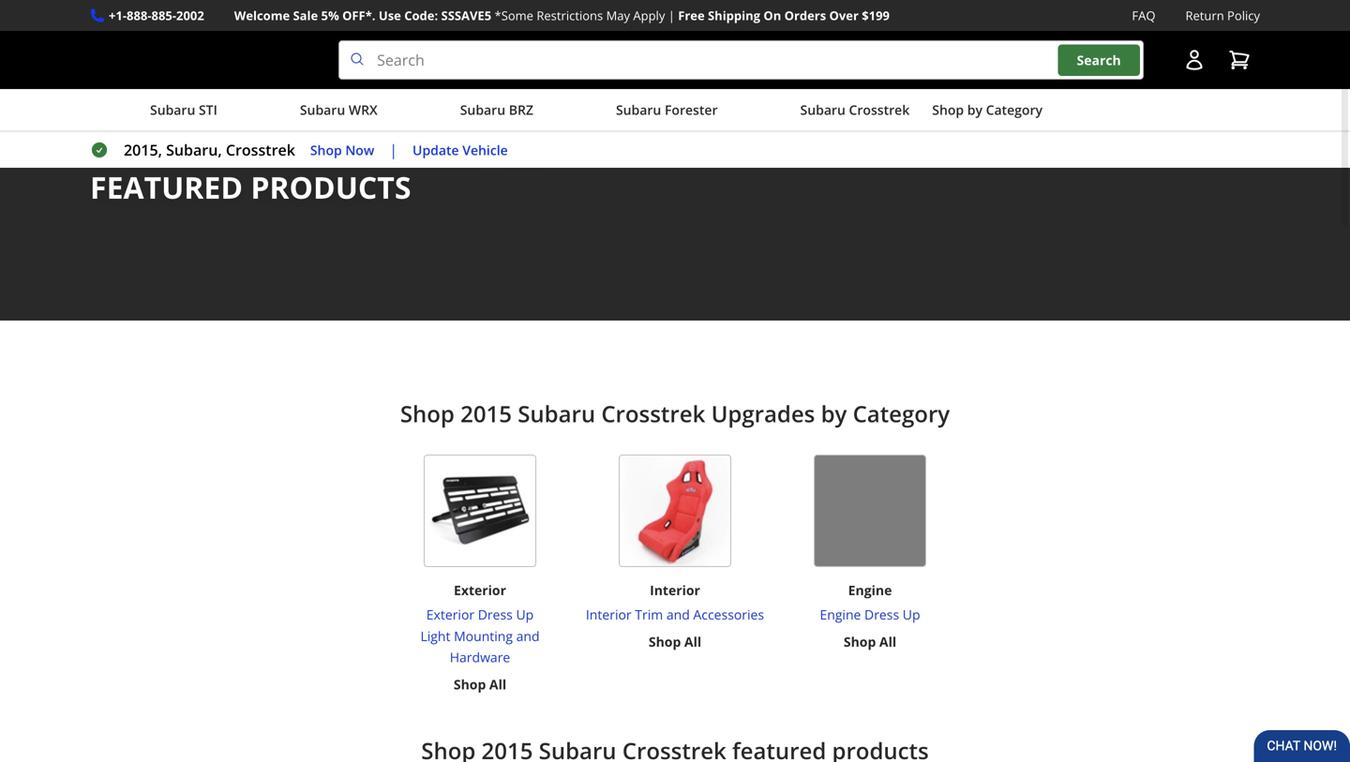 Task type: describe. For each thing, give the bounding box(es) containing it.
featured
[[90, 167, 243, 208]]

dress for exterior
[[478, 606, 513, 624]]

engine engine dress up shop all
[[820, 582, 921, 651]]

category inside dropdown button
[[986, 101, 1043, 119]]

*some
[[495, 7, 534, 24]]

all inside exterior exterior dress up light mounting and hardware shop all
[[490, 676, 507, 693]]

search button
[[1058, 44, 1140, 76]]

home image
[[90, 1, 105, 16]]

off*.
[[342, 7, 376, 24]]

all inside engine engine dress up shop all
[[880, 633, 897, 651]]

code:
[[404, 7, 438, 24]]

subaru,
[[166, 140, 222, 160]]

over
[[830, 7, 859, 24]]

shop now link
[[310, 140, 374, 161]]

hardware
[[450, 649, 510, 666]]

interior interior trim and accessories shop all
[[586, 582, 764, 651]]

up for all
[[903, 606, 921, 624]]

dress for engine
[[865, 606, 900, 624]]

sti
[[199, 101, 217, 119]]

shop all link for all
[[844, 632, 897, 653]]

light mounting and hardware link
[[390, 626, 570, 669]]

subaru brz button
[[400, 93, 534, 130]]

search input field
[[339, 40, 1144, 80]]

subaru wrx button
[[240, 93, 378, 130]]

shop inside exterior exterior dress up light mounting and hardware shop all
[[454, 676, 486, 693]]

1 vertical spatial exterior
[[426, 606, 475, 624]]

free
[[678, 7, 705, 24]]

0 vertical spatial |
[[668, 7, 675, 24]]

crosstrek inside dropdown button
[[849, 101, 910, 119]]

sssave5
[[441, 7, 492, 24]]

upgrades
[[711, 399, 815, 429]]

engine dress up link
[[820, 605, 921, 626]]

apply
[[633, 7, 665, 24]]

shop by category
[[932, 101, 1043, 119]]

shop 2015 subaru crosstrek featured products
[[90, 130, 557, 208]]

forester
[[665, 101, 718, 119]]

update vehicle button
[[413, 140, 508, 161]]

2015 for shop
[[461, 399, 512, 429]]

products
[[251, 167, 411, 208]]

2015 for shop
[[180, 130, 249, 170]]

interior image image
[[619, 455, 732, 568]]

accessories
[[693, 606, 764, 624]]

interior trim and accessories link
[[586, 605, 764, 626]]

shop inside interior interior trim and accessories shop all
[[649, 633, 681, 651]]

2015,
[[124, 140, 162, 160]]

shop now
[[310, 141, 374, 159]]

mounting
[[454, 627, 513, 645]]

subaru sti button
[[90, 93, 217, 130]]

0 vertical spatial exterior
[[454, 582, 506, 599]]

0 vertical spatial engine
[[848, 582, 892, 599]]

subaru sti
[[150, 101, 217, 119]]

restrictions
[[537, 7, 603, 24]]

exterior image image
[[424, 455, 536, 568]]

1 vertical spatial engine
[[820, 606, 861, 624]]

on
[[764, 7, 781, 24]]

may
[[606, 7, 630, 24]]

engine image image
[[814, 455, 927, 568]]

return
[[1186, 7, 1225, 24]]

orders
[[785, 7, 826, 24]]

5%
[[321, 7, 339, 24]]

$199
[[862, 7, 890, 24]]

0 horizontal spatial by
[[821, 399, 847, 429]]

shop inside dropdown button
[[932, 101, 964, 119]]

return policy link
[[1186, 6, 1260, 25]]

+1-
[[109, 7, 127, 24]]



Task type: locate. For each thing, give the bounding box(es) containing it.
0 horizontal spatial up
[[516, 606, 534, 624]]

0 horizontal spatial all
[[490, 676, 507, 693]]

1 horizontal spatial shop all link
[[649, 632, 702, 653]]

1 horizontal spatial interior
[[650, 582, 701, 599]]

shop all link for mounting
[[454, 674, 507, 696]]

2 dress from the left
[[865, 606, 900, 624]]

sale
[[293, 7, 318, 24]]

0 horizontal spatial dress
[[478, 606, 513, 624]]

1 horizontal spatial 2015
[[180, 130, 249, 170]]

2015
[[141, 0, 168, 17], [180, 130, 249, 170], [461, 399, 512, 429]]

2015, subaru, crosstrek
[[124, 140, 295, 160]]

+1-888-885-2002
[[109, 7, 204, 24]]

and right the trim
[[667, 606, 690, 624]]

2002
[[176, 7, 204, 24]]

by
[[968, 101, 983, 119], [821, 399, 847, 429]]

return policy
[[1186, 7, 1260, 24]]

2015 subaru crosstrek link
[[141, 0, 285, 17]]

0 horizontal spatial |
[[389, 140, 398, 160]]

1 vertical spatial interior
[[586, 606, 632, 624]]

exterior dress up link
[[390, 605, 570, 626]]

and right mounting at the bottom of page
[[516, 627, 540, 645]]

1 vertical spatial 2015
[[180, 130, 249, 170]]

subaru forester button
[[556, 93, 718, 130]]

vehicle
[[463, 141, 508, 159]]

faq
[[1132, 7, 1156, 24]]

subaru for subaru sti
[[150, 101, 195, 119]]

update vehicle
[[413, 141, 508, 159]]

2 horizontal spatial 2015
[[461, 399, 512, 429]]

subaru wrx
[[300, 101, 378, 119]]

0 horizontal spatial shop all link
[[454, 674, 507, 696]]

and
[[667, 606, 690, 624], [516, 627, 540, 645]]

subaru for subaru crosstrek
[[800, 101, 846, 119]]

subaru crosstrek button
[[740, 93, 910, 130]]

1 horizontal spatial and
[[667, 606, 690, 624]]

dress inside engine engine dress up shop all
[[865, 606, 900, 624]]

1 horizontal spatial by
[[968, 101, 983, 119]]

shop all link down interior trim and accessories link
[[649, 632, 702, 653]]

dress inside exterior exterior dress up light mounting and hardware shop all
[[478, 606, 513, 624]]

welcome sale 5% off*. use code: sssave5 *some restrictions may apply | free shipping on orders over $199
[[234, 7, 890, 24]]

2 horizontal spatial all
[[880, 633, 897, 651]]

all down engine dress up link
[[880, 633, 897, 651]]

subaru forester
[[616, 101, 718, 119]]

1 vertical spatial category
[[853, 399, 950, 429]]

exterior up exterior dress up link
[[454, 582, 506, 599]]

0 vertical spatial interior
[[650, 582, 701, 599]]

|
[[668, 7, 675, 24], [389, 140, 398, 160]]

use
[[379, 7, 401, 24]]

0 vertical spatial by
[[968, 101, 983, 119]]

by inside dropdown button
[[968, 101, 983, 119]]

engine
[[848, 582, 892, 599], [820, 606, 861, 624]]

2 horizontal spatial shop all link
[[844, 632, 897, 653]]

1 vertical spatial |
[[389, 140, 398, 160]]

faq link
[[1132, 6, 1156, 25]]

exterior
[[454, 582, 506, 599], [426, 606, 475, 624]]

policy
[[1228, 7, 1260, 24]]

1 vertical spatial and
[[516, 627, 540, 645]]

update
[[413, 141, 459, 159]]

885-
[[151, 7, 176, 24]]

1 vertical spatial by
[[821, 399, 847, 429]]

shipping
[[708, 7, 761, 24]]

up for mounting
[[516, 606, 534, 624]]

interior
[[650, 582, 701, 599], [586, 606, 632, 624]]

0 vertical spatial category
[[986, 101, 1043, 119]]

interior left the trim
[[586, 606, 632, 624]]

2 up from the left
[[903, 606, 921, 624]]

subaru for subaru forester
[[616, 101, 661, 119]]

welcome
[[234, 7, 290, 24]]

exterior up light
[[426, 606, 475, 624]]

1 dress from the left
[[478, 606, 513, 624]]

0 vertical spatial 2015
[[141, 0, 168, 17]]

shop all link down hardware
[[454, 674, 507, 696]]

shop
[[90, 130, 172, 170]]

all down hardware
[[490, 676, 507, 693]]

button image
[[1184, 49, 1206, 71]]

and inside exterior exterior dress up light mounting and hardware shop all
[[516, 627, 540, 645]]

all inside interior interior trim and accessories shop all
[[685, 633, 702, 651]]

0 horizontal spatial 2015
[[141, 0, 168, 17]]

all
[[685, 633, 702, 651], [880, 633, 897, 651], [490, 676, 507, 693]]

up
[[516, 606, 534, 624], [903, 606, 921, 624]]

trim
[[635, 606, 663, 624]]

category
[[986, 101, 1043, 119], [853, 399, 950, 429]]

1 horizontal spatial all
[[685, 633, 702, 651]]

2015 inside shop 2015 subaru crosstrek featured products
[[180, 130, 249, 170]]

and inside interior interior trim and accessories shop all
[[667, 606, 690, 624]]

dress
[[478, 606, 513, 624], [865, 606, 900, 624]]

brz
[[509, 101, 534, 119]]

light
[[421, 627, 451, 645]]

0 horizontal spatial and
[[516, 627, 540, 645]]

shop inside engine engine dress up shop all
[[844, 633, 876, 651]]

0 vertical spatial and
[[667, 606, 690, 624]]

1 horizontal spatial category
[[986, 101, 1043, 119]]

crosstrek
[[387, 130, 557, 170]]

shop
[[932, 101, 964, 119], [310, 141, 342, 159], [400, 399, 455, 429], [649, 633, 681, 651], [844, 633, 876, 651], [454, 676, 486, 693]]

all down interior trim and accessories link
[[685, 633, 702, 651]]

+1-888-885-2002 link
[[109, 6, 204, 25]]

1 up from the left
[[516, 606, 534, 624]]

2015 subaru crosstrek
[[141, 0, 270, 17]]

shop all link
[[649, 632, 702, 653], [844, 632, 897, 653], [454, 674, 507, 696]]

shop 2015 subaru crosstrek upgrades by category
[[400, 399, 950, 429]]

up inside exterior exterior dress up light mounting and hardware shop all
[[516, 606, 534, 624]]

888-
[[127, 7, 152, 24]]

shop by category button
[[932, 93, 1043, 130]]

| right now
[[389, 140, 398, 160]]

subaru crosstrek
[[800, 101, 910, 119]]

subaru for subaru wrx
[[300, 101, 345, 119]]

subaru
[[256, 130, 379, 170]]

shop all link down engine dress up link
[[844, 632, 897, 653]]

now
[[345, 141, 374, 159]]

| left free
[[668, 7, 675, 24]]

0 horizontal spatial category
[[853, 399, 950, 429]]

1 horizontal spatial dress
[[865, 606, 900, 624]]

2 vertical spatial 2015
[[461, 399, 512, 429]]

subaru
[[172, 0, 212, 17], [150, 101, 195, 119], [300, 101, 345, 119], [460, 101, 506, 119], [616, 101, 661, 119], [800, 101, 846, 119], [518, 399, 596, 429]]

1 horizontal spatial up
[[903, 606, 921, 624]]

0 horizontal spatial interior
[[586, 606, 632, 624]]

interior up interior trim and accessories link
[[650, 582, 701, 599]]

wrx
[[349, 101, 378, 119]]

crosstrek
[[216, 0, 270, 17], [849, 101, 910, 119], [226, 140, 295, 160], [601, 399, 706, 429]]

subaru for subaru brz
[[460, 101, 506, 119]]

search
[[1077, 51, 1121, 69]]

1 horizontal spatial |
[[668, 7, 675, 24]]

shop all link for shop
[[649, 632, 702, 653]]

subaru brz
[[460, 101, 534, 119]]

exterior exterior dress up light mounting and hardware shop all
[[421, 582, 540, 693]]

up inside engine engine dress up shop all
[[903, 606, 921, 624]]



Task type: vqa. For each thing, say whether or not it's contained in the screenshot.
the topmost the 'Engine'
yes



